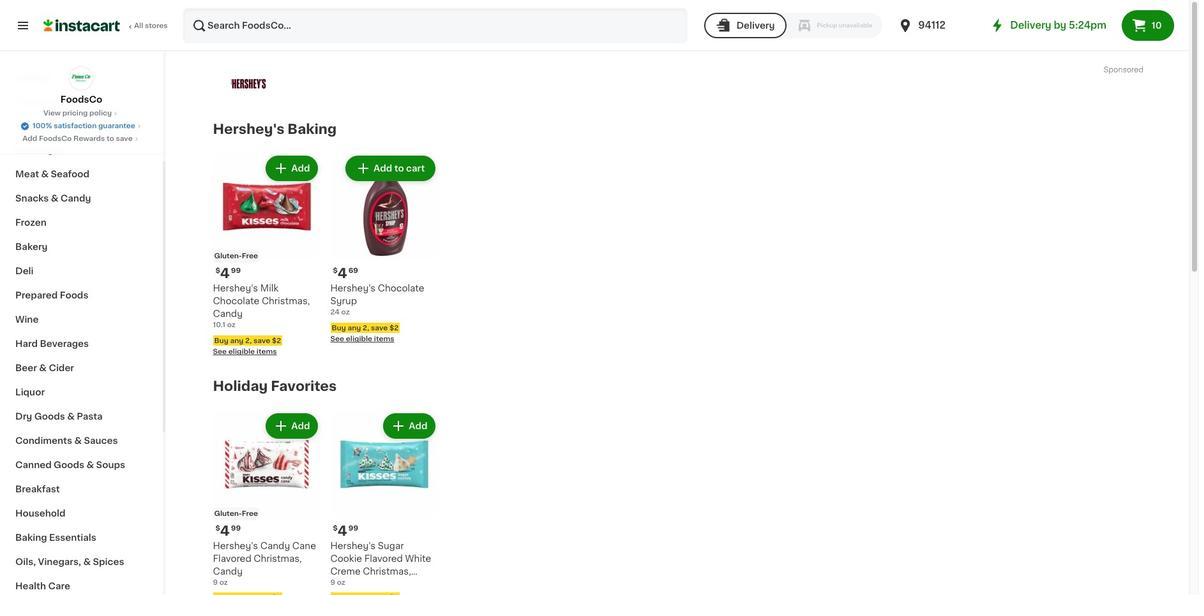 Task type: describe. For each thing, give the bounding box(es) containing it.
hershey's baking
[[213, 123, 337, 136]]

2 9 from the left
[[330, 580, 335, 587]]

4 for hershey's sugar cookie flavored white creme christmas, candy
[[338, 525, 347, 538]]

dry goods & pasta link
[[8, 405, 155, 429]]

wine
[[15, 315, 39, 324]]

chocolate inside hershey's milk chocolate christmas, candy 10.1 oz
[[213, 297, 259, 306]]

see for candy
[[213, 349, 227, 356]]

& right beer
[[39, 364, 47, 373]]

delivery by 5:24pm
[[1010, 20, 1107, 30]]

& left spices
[[83, 558, 91, 567]]

buy any 2, save $2 see eligible items for oz
[[330, 325, 399, 343]]

breakfast
[[15, 485, 60, 494]]

hershey's milk chocolate christmas, candy 10.1 oz
[[213, 284, 310, 329]]

any for oz
[[348, 325, 361, 332]]

add for chocolate
[[291, 164, 310, 173]]

wine link
[[8, 308, 155, 332]]

dairy & eggs link
[[8, 114, 155, 138]]

gluten- for hershey's baking
[[214, 253, 242, 260]]

99 for holiday favorites
[[231, 525, 241, 532]]

foodsco link
[[61, 66, 102, 106]]

eligible for candy
[[228, 349, 255, 356]]

10.1
[[213, 322, 225, 329]]

deli
[[15, 267, 34, 276]]

item carousel region for holiday favorites
[[195, 406, 1143, 596]]

& down view
[[42, 121, 50, 130]]

& left pasta
[[67, 413, 75, 421]]

prepared foods
[[15, 291, 88, 300]]

produce
[[15, 97, 54, 106]]

delivery for delivery by 5:24pm
[[1010, 20, 1052, 30]]

gluten-free for holiday
[[214, 511, 258, 518]]

holiday for holiday
[[15, 73, 51, 82]]

dairy & eggs
[[15, 121, 75, 130]]

10
[[1152, 21, 1162, 30]]

items for candy
[[257, 349, 277, 356]]

100%
[[33, 123, 52, 130]]

0 vertical spatial beverages
[[15, 146, 64, 155]]

prepared foods link
[[8, 284, 155, 308]]

liquor
[[15, 388, 45, 397]]

liquor link
[[8, 381, 155, 405]]

care
[[48, 582, 70, 591]]

all stores
[[134, 22, 168, 29]]

bakery
[[15, 243, 48, 252]]

produce link
[[8, 89, 155, 114]]

prepared
[[15, 291, 58, 300]]

$ for hershey's sugar cookie flavored white creme christmas, candy
[[333, 525, 338, 532]]

candy inside hershey's sugar cookie flavored white creme christmas, candy
[[330, 580, 360, 589]]

oz inside hershey's milk chocolate christmas, candy 10.1 oz
[[227, 322, 235, 329]]

buy any 2, save $2 see eligible items for candy
[[213, 337, 281, 356]]

christmas, inside hershey's milk chocolate christmas, candy 10.1 oz
[[262, 297, 310, 306]]

items for oz
[[374, 336, 394, 343]]

vinegars,
[[38, 558, 81, 567]]

$ for hershey's milk chocolate christmas, candy
[[216, 268, 220, 275]]

snacks & candy link
[[8, 186, 155, 211]]

add for cane
[[291, 422, 310, 431]]

94112 button
[[898, 8, 975, 43]]

69
[[349, 268, 358, 275]]

beverages link
[[8, 138, 155, 162]]

add for syrup
[[409, 164, 428, 173]]

hershey's candy cane flavored christmas, candy 9 oz
[[213, 542, 316, 587]]

hershey's sugar cookie flavored white creme christmas, candy
[[330, 542, 431, 589]]

hershey's for hershey's chocolate syrup 24 oz
[[330, 284, 376, 293]]

1 horizontal spatial baking
[[288, 123, 337, 136]]

holiday favorites
[[213, 380, 337, 394]]

9 inside hershey's candy cane flavored christmas, candy 9 oz
[[213, 580, 218, 587]]

100% satisfaction guarantee
[[33, 123, 135, 130]]

cookie
[[330, 555, 362, 564]]

health care
[[15, 582, 70, 591]]

snacks
[[15, 194, 49, 203]]

eligible for oz
[[346, 336, 372, 343]]

creme
[[330, 568, 361, 577]]

see for oz
[[330, 336, 344, 343]]

beer & cider
[[15, 364, 74, 373]]

goods for canned
[[54, 461, 84, 470]]

view
[[43, 110, 61, 117]]

stores
[[145, 22, 168, 29]]

meat & seafood link
[[8, 162, 155, 186]]

$2 for hershey's chocolate syrup
[[389, 325, 399, 332]]

delivery by 5:24pm link
[[990, 18, 1107, 33]]

policy
[[89, 110, 112, 117]]

$ 4 99 up cookie
[[333, 525, 358, 538]]

essentials
[[49, 534, 96, 543]]

baking essentials
[[15, 534, 96, 543]]

milk
[[260, 284, 279, 293]]

all
[[134, 22, 143, 29]]

holiday for holiday favorites
[[213, 380, 268, 394]]

frozen link
[[8, 211, 155, 235]]

hershey's for hershey's sugar cookie flavored white creme christmas, candy
[[330, 542, 376, 551]]

add foodsco rewards to save link
[[23, 134, 140, 144]]

& left soups at the left bottom of page
[[87, 461, 94, 470]]

to
[[107, 135, 114, 142]]

meat & seafood
[[15, 170, 89, 179]]

cane
[[292, 542, 316, 551]]

free for hershey's
[[242, 253, 258, 260]]

pasta
[[77, 413, 103, 421]]

gluten-free for hershey's
[[214, 253, 258, 260]]

white
[[405, 555, 431, 564]]

add button for candy
[[267, 415, 316, 438]]

sauces
[[84, 437, 118, 446]]

0 vertical spatial foodsco
[[61, 95, 102, 104]]

5:24pm
[[1069, 20, 1107, 30]]

delivery for delivery
[[737, 21, 775, 30]]

breakfast link
[[8, 478, 155, 502]]



Task type: vqa. For each thing, say whether or not it's contained in the screenshot.
$ 6 24
no



Task type: locate. For each thing, give the bounding box(es) containing it.
2 gluten-free from the top
[[214, 511, 258, 518]]

flavored inside hershey's sugar cookie flavored white creme christmas, candy
[[364, 555, 403, 564]]

0 vertical spatial save
[[116, 135, 133, 142]]

1 vertical spatial see
[[213, 349, 227, 356]]

$ up hershey's candy cane flavored christmas, candy 9 oz
[[216, 525, 220, 532]]

0 horizontal spatial delivery
[[737, 21, 775, 30]]

&
[[42, 121, 50, 130], [41, 170, 49, 179], [51, 194, 58, 203], [39, 364, 47, 373], [67, 413, 75, 421], [74, 437, 82, 446], [87, 461, 94, 470], [83, 558, 91, 567]]

hard beverages
[[15, 340, 89, 349]]

0 vertical spatial goods
[[34, 413, 65, 421]]

oils, vinegars, & spices
[[15, 558, 124, 567]]

buy down 10.1
[[214, 337, 228, 344]]

snacks & candy
[[15, 194, 91, 203]]

health care link
[[8, 575, 155, 596]]

$ 4 99 for holiday favorites
[[216, 525, 241, 538]]

flavored for creme
[[364, 555, 403, 564]]

1 horizontal spatial save
[[254, 337, 270, 344]]

hershey's inside the hershey's chocolate syrup 24 oz
[[330, 284, 376, 293]]

1 horizontal spatial buy
[[332, 325, 346, 332]]

spices
[[93, 558, 124, 567]]

1 horizontal spatial 9
[[330, 580, 335, 587]]

2 item carousel region from the top
[[195, 406, 1143, 596]]

2 free from the top
[[242, 511, 258, 518]]

$ 4 99 for hershey's baking
[[216, 267, 241, 281]]

0 vertical spatial holiday
[[15, 73, 51, 82]]

1 horizontal spatial delivery
[[1010, 20, 1052, 30]]

foodsco up view pricing policy link
[[61, 95, 102, 104]]

holiday up "produce"
[[15, 73, 51, 82]]

save for hershey's milk chocolate christmas, candy
[[254, 337, 270, 344]]

0 horizontal spatial any
[[230, 337, 244, 344]]

& right snacks
[[51, 194, 58, 203]]

oz inside hershey's candy cane flavored christmas, candy 9 oz
[[219, 580, 228, 587]]

1 gluten-free from the top
[[214, 253, 258, 260]]

buy
[[332, 325, 346, 332], [214, 337, 228, 344]]

christmas, down milk on the left top of page
[[262, 297, 310, 306]]

& left sauces
[[74, 437, 82, 446]]

$ 4 69
[[333, 267, 358, 281]]

hershey's inside hershey's candy cane flavored christmas, candy 9 oz
[[213, 542, 258, 551]]

2 vertical spatial christmas,
[[363, 568, 411, 577]]

add button
[[267, 157, 316, 180], [385, 157, 434, 180], [267, 415, 316, 438], [385, 415, 434, 438]]

any for candy
[[230, 337, 244, 344]]

0 vertical spatial 2,
[[363, 325, 369, 332]]

bakery link
[[8, 235, 155, 259]]

0 vertical spatial $2
[[389, 325, 399, 332]]

beer & cider link
[[8, 356, 155, 381]]

household
[[15, 510, 66, 519]]

oils,
[[15, 558, 36, 567]]

foodsco logo image
[[69, 66, 94, 91]]

1 vertical spatial items
[[257, 349, 277, 356]]

soups
[[96, 461, 125, 470]]

condiments
[[15, 437, 72, 446]]

goods up condiments
[[34, 413, 65, 421]]

dry
[[15, 413, 32, 421]]

dairy
[[15, 121, 40, 130]]

all stores link
[[43, 8, 169, 43]]

flavored for candy
[[213, 555, 251, 564]]

buy down 24
[[332, 325, 346, 332]]

0 horizontal spatial 2,
[[245, 337, 252, 344]]

$2 down hershey's milk chocolate christmas, candy 10.1 oz
[[272, 337, 281, 344]]

christmas, down cane
[[254, 555, 302, 564]]

0 horizontal spatial flavored
[[213, 555, 251, 564]]

view pricing policy
[[43, 110, 112, 117]]

99 for hershey's baking
[[231, 268, 241, 275]]

candy inside hershey's milk chocolate christmas, candy 10.1 oz
[[213, 310, 243, 319]]

save down hershey's milk chocolate christmas, candy 10.1 oz
[[254, 337, 270, 344]]

add
[[23, 135, 37, 142], [291, 164, 310, 173], [409, 164, 428, 173], [291, 422, 310, 431], [409, 422, 428, 431]]

99 up cookie
[[349, 525, 358, 532]]

1 flavored from the left
[[213, 555, 251, 564]]

gluten-
[[214, 253, 242, 260], [214, 511, 242, 518]]

$2 for hershey's milk chocolate christmas, candy
[[272, 337, 281, 344]]

1 free from the top
[[242, 253, 258, 260]]

4 up cookie
[[338, 525, 347, 538]]

$2 down the hershey's chocolate syrup 24 oz
[[389, 325, 399, 332]]

9 oz
[[330, 580, 345, 587]]

1 horizontal spatial eligible
[[346, 336, 372, 343]]

0 horizontal spatial baking
[[15, 534, 47, 543]]

free up hershey's milk chocolate christmas, candy 10.1 oz
[[242, 253, 258, 260]]

free up hershey's candy cane flavored christmas, candy 9 oz
[[242, 511, 258, 518]]

sugar
[[378, 542, 404, 551]]

2, down hershey's milk chocolate christmas, candy 10.1 oz
[[245, 337, 252, 344]]

goods
[[34, 413, 65, 421], [54, 461, 84, 470]]

canned goods & soups
[[15, 461, 125, 470]]

canned goods & soups link
[[8, 453, 155, 478]]

$ 4 99 up hershey's candy cane flavored christmas, candy 9 oz
[[216, 525, 241, 538]]

1 vertical spatial item carousel region
[[195, 406, 1143, 596]]

save for hershey's chocolate syrup
[[371, 325, 388, 332]]

1 vertical spatial any
[[230, 337, 244, 344]]

chocolate inside the hershey's chocolate syrup 24 oz
[[378, 284, 424, 293]]

product group
[[213, 154, 320, 358], [330, 154, 438, 345], [213, 411, 320, 596], [330, 411, 438, 596]]

0 vertical spatial see
[[330, 336, 344, 343]]

1 horizontal spatial flavored
[[364, 555, 403, 564]]

cider
[[49, 364, 74, 373]]

items
[[374, 336, 394, 343], [257, 349, 277, 356]]

99 up hershey's candy cane flavored christmas, candy 9 oz
[[231, 525, 241, 532]]

hershey's for hershey's milk chocolate christmas, candy 10.1 oz
[[213, 284, 258, 293]]

oils, vinegars, & spices link
[[8, 550, 155, 575]]

$ up cookie
[[333, 525, 338, 532]]

syrup
[[330, 297, 357, 306]]

see down 10.1
[[213, 349, 227, 356]]

0 vertical spatial baking
[[288, 123, 337, 136]]

2,
[[363, 325, 369, 332], [245, 337, 252, 344]]

hershey's inside hershey's sugar cookie flavored white creme christmas, candy
[[330, 542, 376, 551]]

1 horizontal spatial 2,
[[363, 325, 369, 332]]

1 vertical spatial chocolate
[[213, 297, 259, 306]]

gluten-free up hershey's candy cane flavored christmas, candy 9 oz
[[214, 511, 258, 518]]

view pricing policy link
[[43, 109, 119, 119]]

2 gluten- from the top
[[214, 511, 242, 518]]

0 horizontal spatial buy
[[214, 337, 228, 344]]

see
[[330, 336, 344, 343], [213, 349, 227, 356]]

2, for candy
[[245, 337, 252, 344]]

1 horizontal spatial chocolate
[[378, 284, 424, 293]]

flavored inside hershey's candy cane flavored christmas, candy 9 oz
[[213, 555, 251, 564]]

1 vertical spatial baking
[[15, 534, 47, 543]]

1 vertical spatial beverages
[[40, 340, 89, 349]]

24
[[330, 309, 340, 316]]

beverages up cider
[[40, 340, 89, 349]]

buy any 2, save $2 see eligible items down 10.1
[[213, 337, 281, 356]]

4 up hershey's candy cane flavored christmas, candy 9 oz
[[220, 525, 230, 538]]

4 left 69
[[338, 267, 347, 281]]

1 vertical spatial christmas,
[[254, 555, 302, 564]]

1 vertical spatial eligible
[[228, 349, 255, 356]]

items up holiday favorites
[[257, 349, 277, 356]]

beverages
[[15, 146, 64, 155], [40, 340, 89, 349]]

Search field
[[184, 9, 687, 42]]

frozen
[[15, 218, 46, 227]]

0 vertical spatial buy
[[332, 325, 346, 332]]

foodsco inside add foodsco rewards to save link
[[39, 135, 72, 142]]

goods inside dry goods & pasta link
[[34, 413, 65, 421]]

0 vertical spatial chocolate
[[378, 284, 424, 293]]

foods
[[60, 291, 88, 300]]

delivery button
[[705, 13, 786, 38]]

delivery inside delivery "button"
[[737, 21, 775, 30]]

1 9 from the left
[[213, 580, 218, 587]]

0 vertical spatial item carousel region
[[195, 148, 1143, 364]]

seafood
[[51, 170, 89, 179]]

save
[[116, 135, 133, 142], [371, 325, 388, 332], [254, 337, 270, 344]]

goods for dry
[[34, 413, 65, 421]]

0 horizontal spatial items
[[257, 349, 277, 356]]

christmas, inside hershey's sugar cookie flavored white creme christmas, candy
[[363, 568, 411, 577]]

dry goods & pasta
[[15, 413, 103, 421]]

eggs
[[52, 121, 75, 130]]

save right to
[[116, 135, 133, 142]]

eligible
[[346, 336, 372, 343], [228, 349, 255, 356]]

meat
[[15, 170, 39, 179]]

save down the hershey's chocolate syrup 24 oz
[[371, 325, 388, 332]]

None search field
[[183, 8, 688, 43]]

1 horizontal spatial see
[[330, 336, 344, 343]]

0 vertical spatial free
[[242, 253, 258, 260]]

0 horizontal spatial chocolate
[[213, 297, 259, 306]]

1 horizontal spatial $2
[[389, 325, 399, 332]]

service type group
[[705, 13, 883, 38]]

buy for candy
[[214, 337, 228, 344]]

see down 24
[[330, 336, 344, 343]]

gluten- up hershey's milk chocolate christmas, candy 10.1 oz
[[214, 253, 242, 260]]

foodsco down eggs
[[39, 135, 72, 142]]

$ 4 99 up hershey's milk chocolate christmas, candy 10.1 oz
[[216, 267, 241, 281]]

gluten- for holiday favorites
[[214, 511, 242, 518]]

foodsco
[[61, 95, 102, 104], [39, 135, 72, 142]]

0 vertical spatial items
[[374, 336, 394, 343]]

oz
[[341, 309, 350, 316], [227, 322, 235, 329], [219, 580, 228, 587], [337, 580, 345, 587]]

goods down condiments & sauces
[[54, 461, 84, 470]]

hard beverages link
[[8, 332, 155, 356]]

christmas, inside hershey's candy cane flavored christmas, candy 9 oz
[[254, 555, 302, 564]]

100% satisfaction guarantee button
[[20, 119, 143, 132]]

any down syrup
[[348, 325, 361, 332]]

9
[[213, 580, 218, 587], [330, 580, 335, 587]]

gluten-free up hershey's milk chocolate christmas, candy 10.1 oz
[[214, 253, 258, 260]]

99 up hershey's milk chocolate christmas, candy 10.1 oz
[[231, 268, 241, 275]]

1 horizontal spatial any
[[348, 325, 361, 332]]

10 button
[[1122, 10, 1174, 41]]

item carousel region for hershey's baking
[[195, 148, 1143, 364]]

1 vertical spatial gluten-
[[214, 511, 242, 518]]

$2
[[389, 325, 399, 332], [272, 337, 281, 344]]

add button for chocolate
[[385, 157, 434, 180]]

0 vertical spatial gluten-
[[214, 253, 242, 260]]

$ inside $ 4 69
[[333, 268, 338, 275]]

christmas, down sugar
[[363, 568, 411, 577]]

hershey's for hershey's candy cane flavored christmas, candy 9 oz
[[213, 542, 258, 551]]

hershey's
[[213, 123, 284, 136], [213, 284, 258, 293], [330, 284, 376, 293], [213, 542, 258, 551], [330, 542, 376, 551]]

0 horizontal spatial see
[[213, 349, 227, 356]]

2 vertical spatial save
[[254, 337, 270, 344]]

4 for hershey's milk chocolate christmas, candy
[[220, 267, 230, 281]]

$ left 69
[[333, 268, 338, 275]]

$ for hershey's chocolate syrup
[[333, 268, 338, 275]]

2, down the hershey's chocolate syrup 24 oz
[[363, 325, 369, 332]]

items down the hershey's chocolate syrup 24 oz
[[374, 336, 394, 343]]

1 vertical spatial 2,
[[245, 337, 252, 344]]

rewards
[[73, 135, 105, 142]]

2, for oz
[[363, 325, 369, 332]]

1 vertical spatial goods
[[54, 461, 84, 470]]

deli link
[[8, 259, 155, 284]]

0 vertical spatial any
[[348, 325, 361, 332]]

satisfaction
[[54, 123, 97, 130]]

buy any 2, save $2 see eligible items
[[330, 325, 399, 343], [213, 337, 281, 356]]

1 horizontal spatial buy any 2, save $2 see eligible items
[[330, 325, 399, 343]]

$ for hershey's candy cane flavored christmas, candy
[[216, 525, 220, 532]]

0 horizontal spatial save
[[116, 135, 133, 142]]

sponsored image
[[1104, 66, 1143, 74]]

add foodsco rewards to save
[[23, 135, 133, 142]]

any down hershey's milk chocolate christmas, candy 10.1 oz
[[230, 337, 244, 344]]

94112
[[918, 20, 946, 30]]

eligible up holiday favorites
[[228, 349, 255, 356]]

0 vertical spatial eligible
[[346, 336, 372, 343]]

0 vertical spatial christmas,
[[262, 297, 310, 306]]

1 vertical spatial buy
[[214, 337, 228, 344]]

$ up 10.1
[[216, 268, 220, 275]]

christmas,
[[262, 297, 310, 306], [254, 555, 302, 564], [363, 568, 411, 577]]

1 horizontal spatial holiday
[[213, 380, 268, 394]]

hershey's for hershey's baking
[[213, 123, 284, 136]]

1 horizontal spatial items
[[374, 336, 394, 343]]

buy any 2, save $2 see eligible items down the hershey's chocolate syrup 24 oz
[[330, 325, 399, 343]]

1 item carousel region from the top
[[195, 148, 1143, 364]]

4 for hershey's candy cane flavored christmas, candy
[[220, 525, 230, 538]]

0 horizontal spatial $2
[[272, 337, 281, 344]]

2 horizontal spatial save
[[371, 325, 388, 332]]

eligible down syrup
[[346, 336, 372, 343]]

free for holiday
[[242, 511, 258, 518]]

buy for oz
[[332, 325, 346, 332]]

by
[[1054, 20, 1067, 30]]

0 horizontal spatial eligible
[[228, 349, 255, 356]]

baking essentials link
[[8, 526, 155, 550]]

item carousel region
[[195, 148, 1143, 364], [195, 406, 1143, 596]]

4 up hershey's milk chocolate christmas, candy 10.1 oz
[[220, 267, 230, 281]]

1 vertical spatial gluten-free
[[214, 511, 258, 518]]

condiments & sauces link
[[8, 429, 155, 453]]

goods inside 'canned goods & soups' link
[[54, 461, 84, 470]]

add button for milk
[[267, 157, 316, 180]]

1 vertical spatial free
[[242, 511, 258, 518]]

4 for hershey's chocolate syrup
[[338, 267, 347, 281]]

hershey's chocolate syrup 24 oz
[[330, 284, 424, 316]]

delivery inside delivery by 5:24pm 'link'
[[1010, 20, 1052, 30]]

hershey's inside hershey's milk chocolate christmas, candy 10.1 oz
[[213, 284, 258, 293]]

0 horizontal spatial buy any 2, save $2 see eligible items
[[213, 337, 281, 356]]

candy
[[61, 194, 91, 203], [213, 310, 243, 319], [260, 542, 290, 551], [213, 568, 243, 577], [330, 580, 360, 589]]

1 gluten- from the top
[[214, 253, 242, 260]]

1 vertical spatial foodsco
[[39, 135, 72, 142]]

guarantee
[[98, 123, 135, 130]]

0 horizontal spatial 9
[[213, 580, 218, 587]]

2 flavored from the left
[[364, 555, 403, 564]]

1 vertical spatial $2
[[272, 337, 281, 344]]

0 horizontal spatial holiday
[[15, 73, 51, 82]]

1 vertical spatial save
[[371, 325, 388, 332]]

condiments & sauces
[[15, 437, 118, 446]]

holiday left favorites
[[213, 380, 268, 394]]

favorites
[[271, 380, 337, 394]]

gluten-free
[[214, 253, 258, 260], [214, 511, 258, 518]]

household link
[[8, 502, 155, 526]]

$ 4 99
[[216, 267, 241, 281], [216, 525, 241, 538], [333, 525, 358, 538]]

canned
[[15, 461, 52, 470]]

oz inside the hershey's chocolate syrup 24 oz
[[341, 309, 350, 316]]

4
[[220, 267, 230, 281], [338, 267, 347, 281], [220, 525, 230, 538], [338, 525, 347, 538]]

& right meat
[[41, 170, 49, 179]]

1 vertical spatial holiday
[[213, 380, 268, 394]]

gluten- up hershey's candy cane flavored christmas, candy 9 oz
[[214, 511, 242, 518]]

0 vertical spatial gluten-free
[[214, 253, 258, 260]]

beverages down 100%
[[15, 146, 64, 155]]

instacart logo image
[[43, 18, 120, 33]]



